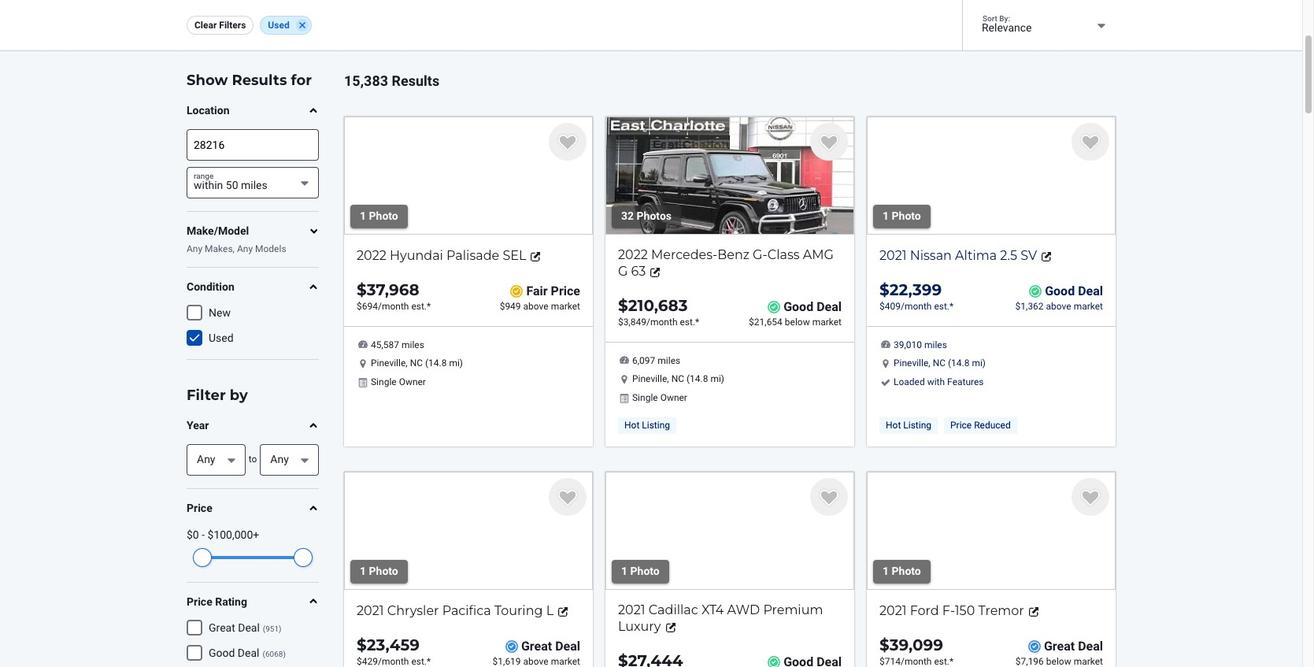 Task type: locate. For each thing, give the bounding box(es) containing it.
1 vertical spatial price
[[187, 502, 212, 514]]

$
[[357, 281, 367, 299], [880, 281, 890, 299], [618, 296, 628, 315], [357, 301, 362, 312], [880, 301, 885, 312], [618, 317, 624, 328], [357, 636, 367, 654], [880, 636, 890, 654], [357, 656, 362, 667], [880, 656, 885, 667]]

nissan
[[910, 248, 952, 263]]

2 horizontal spatial great
[[1044, 639, 1075, 654]]

1 photo for 37,968
[[360, 210, 398, 222]]

1 horizontal spatial miles
[[658, 355, 681, 366]]

0 horizontal spatial good
[[209, 646, 235, 659]]

any left "makes,"
[[187, 244, 203, 255]]

good deal up '$1,362 above market'
[[1045, 284, 1103, 299]]

0 horizontal spatial pineville
[[371, 358, 406, 369]]

nc up 'loaded with features'
[[933, 358, 946, 369]]

0 horizontal spatial mi)
[[449, 358, 463, 369]]

( for 22,399
[[948, 358, 952, 369]]

2022 hyundai palisade sel
[[357, 248, 526, 263]]

below
[[785, 317, 810, 328], [1047, 656, 1072, 667]]

mi) for 210,683
[[711, 374, 725, 385]]

0 vertical spatial )
[[279, 624, 282, 633]]

results left for
[[232, 72, 287, 89]]

single owner down the 6,097 miles
[[632, 393, 688, 404]]

/month est.* inside $ 39,099 $ 714 /month est.*
[[901, 656, 954, 667]]

market right "$7,196"
[[1074, 656, 1103, 667]]

0 horizontal spatial results
[[232, 72, 287, 89]]

/month est.* down 22,399
[[901, 301, 954, 312]]

hot listing down 6,097
[[625, 420, 670, 431]]

, for 22,399
[[929, 358, 931, 369]]

market down 'fair price'
[[551, 301, 580, 312]]

above
[[523, 301, 549, 312], [1046, 301, 1072, 312], [523, 656, 549, 667]]

1 horizontal spatial single
[[632, 393, 658, 404]]

price up -
[[187, 502, 212, 514]]

1 vertical spatial )
[[283, 650, 286, 658]]

altima
[[955, 248, 997, 263]]

2021 for 39,099
[[880, 603, 907, 618]]

good deal up $21,654 below market
[[784, 299, 842, 314]]

1 photo up 'hyundai'
[[360, 210, 398, 222]]

photo up 'hyundai'
[[369, 210, 398, 222]]

15,383
[[344, 73, 388, 89]]

0 horizontal spatial ,
[[406, 358, 408, 369]]

39,099
[[890, 636, 944, 654]]

good down great deal ( 951 )
[[209, 646, 235, 659]]

0 horizontal spatial single
[[371, 377, 397, 388]]

1 horizontal spatial 2022
[[618, 247, 648, 262]]

single down 6,097
[[632, 393, 658, 404]]

used down new
[[209, 332, 234, 344]]

/month est.* inside '$ 22,399 $ 409 /month est.*'
[[901, 301, 954, 312]]

/month est.* inside $ 23,459 $ 429 /month est.*
[[378, 656, 431, 667]]

( inside great deal ( 951 )
[[263, 624, 266, 633]]

0 horizontal spatial single owner
[[371, 377, 426, 388]]

market for 210,683
[[813, 317, 842, 328]]

(
[[425, 358, 429, 369], [948, 358, 952, 369], [687, 374, 690, 385], [263, 624, 266, 633], [263, 650, 265, 658]]

0 horizontal spatial miles
[[402, 339, 424, 350]]

1 vertical spatial single
[[632, 393, 658, 404]]

0 vertical spatial single owner
[[371, 377, 426, 388]]

xt4
[[702, 603, 724, 617]]

good up '$1,362 above market'
[[1045, 284, 1075, 299]]

good
[[1045, 284, 1075, 299], [784, 299, 814, 314], [209, 646, 235, 659]]

tremor
[[979, 603, 1024, 618]]

2021 chrysler pacifica image
[[344, 472, 593, 590]]

hot listing for 210,683
[[625, 420, 670, 431]]

/month est.* down the 37,968
[[378, 301, 431, 312]]

below right $21,654
[[785, 317, 810, 328]]

6068
[[265, 650, 283, 658]]

above for 37,968
[[523, 301, 549, 312]]

good deal
[[1045, 284, 1103, 299], [784, 299, 842, 314]]

$ 23,459 $ 429 /month est.*
[[357, 636, 431, 667]]

2022 up 63
[[618, 247, 648, 262]]

premium
[[763, 603, 823, 617]]

1 horizontal spatial hot listing
[[886, 420, 932, 431]]

market right $21,654
[[813, 317, 842, 328]]

photo up ford
[[892, 565, 921, 577]]

2021 up luxury
[[618, 603, 645, 617]]

deal up $21,654 below market
[[817, 299, 842, 314]]

1 horizontal spatial pineville , nc ( 14.8 mi)
[[632, 374, 725, 385]]

great up $7,196 below market at right bottom
[[1044, 639, 1075, 654]]

good deal for 210,683
[[784, 299, 842, 314]]

2021 left ford
[[880, 603, 907, 618]]

single owner for 37,968
[[371, 377, 426, 388]]

$7,196 below market
[[1016, 656, 1103, 667]]

results
[[232, 72, 287, 89], [392, 73, 440, 89]]

2 horizontal spatial good
[[1045, 284, 1075, 299]]

0 vertical spatial good deal
[[1045, 284, 1103, 299]]

with
[[928, 377, 945, 388]]

hot listing down "loaded"
[[886, 420, 932, 431]]

results for show
[[232, 72, 287, 89]]

loaded
[[894, 377, 925, 388]]

,
[[406, 358, 408, 369], [929, 358, 931, 369], [667, 374, 669, 385]]

great down price rating
[[209, 621, 235, 634]]

nc
[[410, 358, 423, 369], [933, 358, 946, 369], [672, 374, 684, 385]]

, up the with
[[929, 358, 931, 369]]

any
[[187, 244, 203, 255], [237, 244, 253, 255]]

deal up '$1,362 above market'
[[1078, 284, 1103, 299]]

2 horizontal spatial mi)
[[972, 358, 986, 369]]

22,399
[[890, 281, 942, 299]]

/month est.* down 210,683
[[647, 317, 700, 328]]

2021 up 23,459
[[357, 603, 384, 618]]

0 vertical spatial owner
[[399, 377, 426, 388]]

miles for 37,968
[[402, 339, 424, 350]]

1 horizontal spatial pineville
[[632, 374, 667, 385]]

2 horizontal spatial 14.8
[[952, 358, 970, 369]]

( down great deal ( 951 )
[[263, 650, 265, 658]]

( down $ 37,968 $ 694 /month est.*
[[425, 358, 429, 369]]

market for 23,459
[[551, 656, 580, 667]]

0 horizontal spatial pineville , nc ( 14.8 mi)
[[371, 358, 463, 369]]

1 hot listing from the left
[[625, 420, 670, 431]]

results for 15,383
[[392, 73, 440, 89]]

( inside good deal ( 6068 )
[[263, 650, 265, 658]]

1 vertical spatial below
[[1047, 656, 1072, 667]]

1 horizontal spatial used
[[268, 20, 290, 31]]

1 horizontal spatial below
[[1047, 656, 1072, 667]]

1 horizontal spatial great
[[521, 639, 552, 654]]

miles right 39,010
[[925, 339, 947, 350]]

photo up nissan
[[892, 210, 921, 222]]

great deal for 23,459
[[521, 639, 580, 654]]

pineville for 22,399
[[894, 358, 929, 369]]

0 horizontal spatial nc
[[410, 358, 423, 369]]

pineville , nc ( 14.8 mi) for 37,968
[[371, 358, 463, 369]]

deal for 23,459
[[555, 639, 580, 654]]

1 horizontal spatial results
[[392, 73, 440, 89]]

1 vertical spatial good deal
[[784, 299, 842, 314]]

2 horizontal spatial ,
[[929, 358, 931, 369]]

2022 up the 37,968
[[357, 248, 387, 263]]

palisade
[[447, 248, 499, 263]]

0 vertical spatial good
[[1045, 284, 1075, 299]]

used inside button
[[268, 20, 290, 31]]

pineville down 39,010
[[894, 358, 929, 369]]

pineville for 210,683
[[632, 374, 667, 385]]

single for 37,968
[[371, 377, 397, 388]]

0 vertical spatial single
[[371, 377, 397, 388]]

2 great deal from the left
[[1044, 639, 1103, 654]]

, down '45,587 miles'
[[406, 358, 408, 369]]

$7,196
[[1016, 656, 1044, 667]]

14.8 for 37,968
[[429, 358, 447, 369]]

above down fair
[[523, 301, 549, 312]]

1 horizontal spatial ,
[[667, 374, 669, 385]]

0 horizontal spatial hot listing
[[625, 420, 670, 431]]

0 horizontal spatial used
[[209, 332, 234, 344]]

good deal ( 6068 )
[[209, 646, 286, 659]]

show
[[187, 72, 228, 89]]

price right fair
[[551, 284, 580, 299]]

409
[[885, 301, 901, 312]]

1 photo for 39,099
[[883, 565, 921, 577]]

deal
[[1078, 284, 1103, 299], [817, 299, 842, 314], [238, 621, 260, 634], [555, 639, 580, 654], [1078, 639, 1103, 654], [238, 646, 260, 659]]

filter
[[187, 387, 226, 404]]

15,383 results
[[344, 73, 440, 89]]

nc for 37,968
[[410, 358, 423, 369]]

0 horizontal spatial 14.8
[[429, 358, 447, 369]]

2021 ford f-150 image
[[867, 472, 1116, 590]]

1 horizontal spatial single owner
[[632, 393, 688, 404]]

1
[[360, 210, 366, 222], [883, 210, 889, 222], [360, 565, 366, 577], [621, 565, 628, 577], [883, 565, 889, 577]]

market for 22,399
[[1074, 301, 1103, 312]]

0 vertical spatial below
[[785, 317, 810, 328]]

miles for 210,683
[[658, 355, 681, 366]]

0 horizontal spatial good deal
[[784, 299, 842, 314]]

0 horizontal spatial below
[[785, 317, 810, 328]]

2 vertical spatial price
[[187, 595, 212, 608]]

1 great deal from the left
[[521, 639, 580, 654]]

1 photo up the chrysler at bottom left
[[360, 565, 398, 577]]

, for 210,683
[[667, 374, 669, 385]]

any right "makes,"
[[237, 244, 253, 255]]

single for 210,683
[[632, 393, 658, 404]]

market right $1,362
[[1074, 301, 1103, 312]]

for
[[291, 72, 312, 89]]

pineville , nc ( 14.8 mi) down the 6,097 miles
[[632, 374, 725, 385]]

single down 45,587
[[371, 377, 397, 388]]

pineville down 45,587
[[371, 358, 406, 369]]

1 horizontal spatial good deal
[[1045, 284, 1103, 299]]

( for 37,968
[[425, 358, 429, 369]]

0 horizontal spatial any
[[187, 244, 203, 255]]

features
[[948, 377, 984, 388]]

results right 15,383
[[392, 73, 440, 89]]

nc down the 6,097 miles
[[672, 374, 684, 385]]

$0
[[187, 529, 199, 541]]

miles for 22,399
[[925, 339, 947, 350]]

photo up the chrysler at bottom left
[[369, 565, 398, 577]]

0 horizontal spatial owner
[[399, 377, 426, 388]]

show results for
[[187, 72, 312, 89]]

nc down '45,587 miles'
[[410, 358, 423, 369]]

pineville , nc ( 14.8 mi)
[[371, 358, 463, 369], [894, 358, 986, 369], [632, 374, 725, 385]]

/month est.* down the 39,099
[[901, 656, 954, 667]]

1 for 23,459
[[360, 565, 366, 577]]

$0 - $100,000+
[[187, 529, 259, 541]]

miles
[[402, 339, 424, 350], [925, 339, 947, 350], [658, 355, 681, 366]]

great
[[209, 621, 235, 634], [521, 639, 552, 654], [1044, 639, 1075, 654]]

1 horizontal spatial great deal
[[1044, 639, 1103, 654]]

( down $ 210,683 $ 3,849 /month est.*
[[687, 374, 690, 385]]

sv
[[1021, 248, 1038, 263]]

2 hot listing from the left
[[886, 420, 932, 431]]

pineville , nc ( 14.8 mi) up 'loaded with features'
[[894, 358, 986, 369]]

owner for 210,683
[[661, 393, 688, 404]]

2021 nissan altima image
[[867, 117, 1116, 235]]

1 vertical spatial good
[[784, 299, 814, 314]]

hot listing
[[625, 420, 670, 431], [886, 420, 932, 431]]

deal up $1,619 above market
[[555, 639, 580, 654]]

1 photo up nissan
[[883, 210, 921, 222]]

single
[[371, 377, 397, 388], [632, 393, 658, 404]]

market down l
[[551, 656, 580, 667]]

single owner down '45,587 miles'
[[371, 377, 426, 388]]

1 for 39,099
[[883, 565, 889, 577]]

1 horizontal spatial 14.8
[[690, 374, 708, 385]]

( for 210,683
[[687, 374, 690, 385]]

pineville , nc ( 14.8 mi) down '45,587 miles'
[[371, 358, 463, 369]]

1 horizontal spatial nc
[[672, 374, 684, 385]]

good for 210,683
[[784, 299, 814, 314]]

2021 for 23,459
[[357, 603, 384, 618]]

above right $1,362
[[1046, 301, 1072, 312]]

ZIP text field
[[187, 129, 319, 161]]

above for 22,399
[[1046, 301, 1072, 312]]

below right "$7,196"
[[1047, 656, 1072, 667]]

benz
[[718, 247, 750, 262]]

2 horizontal spatial pineville , nc ( 14.8 mi)
[[894, 358, 986, 369]]

great up $1,619 above market
[[521, 639, 552, 654]]

2 horizontal spatial nc
[[933, 358, 946, 369]]

2 horizontal spatial miles
[[925, 339, 947, 350]]

) inside great deal ( 951 )
[[279, 624, 282, 633]]

price
[[551, 284, 580, 299], [187, 502, 212, 514], [187, 595, 212, 608]]

/month est.* for 210,683
[[647, 317, 700, 328]]

2022 hyundai palisade image
[[344, 117, 593, 235]]

1 horizontal spatial )
[[283, 650, 286, 658]]

( up 6068 on the bottom left of the page
[[263, 624, 266, 633]]

pineville down 6,097
[[632, 374, 667, 385]]

photo for 22,399
[[892, 210, 921, 222]]

2021 nissan altima 2.5 sv
[[880, 248, 1038, 263]]

deal up $7,196 below market at right bottom
[[1078, 639, 1103, 654]]

miles right 45,587
[[402, 339, 424, 350]]

mercedes-
[[651, 247, 718, 262]]

great deal
[[521, 639, 580, 654], [1044, 639, 1103, 654]]

$1,619
[[493, 656, 521, 667]]

above right $1,619
[[523, 656, 549, 667]]

owner down the 6,097 miles
[[661, 393, 688, 404]]

0 horizontal spatial )
[[279, 624, 282, 633]]

2 horizontal spatial pineville
[[894, 358, 929, 369]]

( up 'loaded with features'
[[948, 358, 952, 369]]

/month est.* down 23,459
[[378, 656, 431, 667]]

0 horizontal spatial great deal
[[521, 639, 580, 654]]

good up $21,654 below market
[[784, 299, 814, 314]]

$1,362 above market
[[1016, 301, 1103, 312]]

pineville , nc ( 14.8 mi) for 22,399
[[894, 358, 986, 369]]

price rating
[[187, 595, 247, 608]]

pineville
[[371, 358, 406, 369], [894, 358, 929, 369], [632, 374, 667, 385]]

) inside good deal ( 6068 )
[[283, 650, 286, 658]]

, down the 6,097 miles
[[667, 374, 669, 385]]

price left rating in the bottom of the page
[[187, 595, 212, 608]]

/month est.* inside $ 37,968 $ 694 /month est.*
[[378, 301, 431, 312]]

deal for 22,399
[[1078, 284, 1103, 299]]

rating
[[215, 595, 247, 608]]

1 for 22,399
[[883, 210, 889, 222]]

photo for 23,459
[[369, 565, 398, 577]]

$21,654
[[749, 317, 783, 328]]

great deal up $1,619 above market
[[521, 639, 580, 654]]

1 photo up ford
[[883, 565, 921, 577]]

1 horizontal spatial good
[[784, 299, 814, 314]]

/month est.* inside $ 210,683 $ 3,849 /month est.*
[[647, 317, 700, 328]]

2021 left nissan
[[880, 248, 907, 263]]

63
[[631, 264, 646, 279]]

great deal up $7,196 below market at right bottom
[[1044, 639, 1103, 654]]

39,010 miles
[[894, 339, 947, 350]]

37,968
[[367, 281, 420, 299]]

market for 39,099
[[1074, 656, 1103, 667]]

1 horizontal spatial mi)
[[711, 374, 725, 385]]

1 horizontal spatial any
[[237, 244, 253, 255]]

owner down '45,587 miles'
[[399, 377, 426, 388]]

chrysler
[[387, 603, 439, 618]]

ford
[[910, 603, 939, 618]]

mi)
[[449, 358, 463, 369], [972, 358, 986, 369], [711, 374, 725, 385]]

deal for 210,683
[[817, 299, 842, 314]]

0 vertical spatial used
[[268, 20, 290, 31]]

0 horizontal spatial 2022
[[357, 248, 387, 263]]

1 vertical spatial single owner
[[632, 393, 688, 404]]

1 horizontal spatial owner
[[661, 393, 688, 404]]

2022
[[618, 247, 648, 262], [357, 248, 387, 263]]

loaded with features
[[894, 377, 984, 388]]

210,683
[[628, 296, 688, 315]]

g-
[[753, 247, 768, 262]]

/month est.*
[[378, 301, 431, 312], [901, 301, 954, 312], [647, 317, 700, 328], [378, 656, 431, 667], [901, 656, 954, 667]]

miles right 6,097
[[658, 355, 681, 366]]

1 vertical spatial owner
[[661, 393, 688, 404]]

price for price rating
[[187, 595, 212, 608]]

sel
[[503, 248, 526, 263]]

used right filters
[[268, 20, 290, 31]]

$1,362
[[1016, 301, 1044, 312]]

used
[[268, 20, 290, 31], [209, 332, 234, 344]]



Task type: vqa. For each thing, say whether or not it's contained in the screenshot.
the rightmost Single
yes



Task type: describe. For each thing, give the bounding box(es) containing it.
2 any from the left
[[237, 244, 253, 255]]

g
[[618, 264, 628, 279]]

$ 22,399 $ 409 /month est.*
[[880, 281, 954, 312]]

hot listing for 22,399
[[886, 420, 932, 431]]

amg
[[803, 247, 834, 262]]

14.8 for 22,399
[[952, 358, 970, 369]]

45,587
[[371, 339, 399, 350]]

/month est.* for 39,099
[[901, 656, 954, 667]]

location
[[187, 104, 230, 117]]

2021 chrysler pacifica touring l
[[357, 603, 554, 618]]

deal down great deal ( 951 )
[[238, 646, 260, 659]]

1 photo for 22,399
[[883, 210, 921, 222]]

951
[[266, 624, 279, 633]]

cadillac
[[649, 603, 698, 617]]

photo up 2021 cadillac xt4
[[631, 565, 660, 577]]

$100,000+
[[208, 529, 259, 541]]

2 vertical spatial good
[[209, 646, 235, 659]]

make/model
[[187, 225, 249, 237]]

clear filters
[[195, 20, 246, 31]]

-
[[202, 529, 205, 541]]

pineville , nc ( 14.8 mi) for 210,683
[[632, 374, 725, 385]]

year
[[187, 419, 209, 432]]

$949
[[500, 301, 521, 312]]

deal left 951
[[238, 621, 260, 634]]

2022 mercedes-benz g-class image
[[606, 117, 855, 235]]

429
[[362, 656, 378, 667]]

amg g 63
[[618, 247, 834, 279]]

great deal for 39,099
[[1044, 639, 1103, 654]]

photo for 37,968
[[369, 210, 398, 222]]

price reduced
[[951, 420, 1011, 431]]

nc for 22,399
[[933, 358, 946, 369]]

new
[[209, 307, 231, 319]]

$1,619 above market
[[493, 656, 580, 667]]

hyundai
[[390, 248, 443, 263]]

$949 above market
[[500, 301, 580, 312]]

luxury
[[618, 619, 661, 634]]

fair price
[[526, 284, 580, 299]]

2021 cadillac xt4 image
[[606, 472, 855, 590]]

pacifica
[[442, 603, 491, 618]]

$ 37,968 $ 694 /month est.*
[[357, 281, 431, 312]]

photo for 39,099
[[892, 565, 921, 577]]

makes,
[[205, 244, 235, 255]]

to
[[249, 454, 257, 465]]

below for 39,099
[[1047, 656, 1072, 667]]

32
[[621, 210, 634, 222]]

) for great deal
[[279, 624, 282, 633]]

good deal for 22,399
[[1045, 284, 1103, 299]]

) for good deal
[[283, 650, 286, 658]]

2021 ford f-150 tremor
[[880, 603, 1024, 618]]

great deal ( 951 )
[[209, 621, 282, 634]]

23,459
[[367, 636, 420, 654]]

1 vertical spatial used
[[209, 332, 234, 344]]

2021 cadillac xt4
[[618, 603, 724, 617]]

filters
[[219, 20, 246, 31]]

owner for 37,968
[[399, 377, 426, 388]]

mi) for 22,399
[[972, 358, 986, 369]]

3,849
[[624, 317, 647, 328]]

0 horizontal spatial great
[[209, 621, 235, 634]]

below for 210,683
[[785, 317, 810, 328]]

class
[[768, 247, 800, 262]]

used button
[[260, 16, 312, 35]]

nc for 210,683
[[672, 374, 684, 385]]

714
[[885, 656, 901, 667]]

f-
[[943, 603, 955, 618]]

filter by
[[187, 387, 248, 404]]

2022 for 2022 hyundai palisade sel
[[357, 248, 387, 263]]

45,587 miles
[[371, 339, 424, 350]]

awd premium luxury
[[618, 603, 823, 634]]

clear filters button
[[187, 16, 254, 35]]

market for 37,968
[[551, 301, 580, 312]]

/month est.* for 23,459
[[378, 656, 431, 667]]

6,097
[[632, 355, 656, 366]]

above for 23,459
[[523, 656, 549, 667]]

2022 mercedes-benz g-class
[[618, 247, 800, 262]]

1 photo up 2021 cadillac xt4
[[621, 565, 660, 577]]

awd
[[727, 603, 760, 617]]

150
[[955, 603, 975, 618]]

$21,654 below market
[[749, 317, 842, 328]]

mi) for 37,968
[[449, 358, 463, 369]]

fair
[[526, 284, 548, 299]]

/month est.* for 37,968
[[378, 301, 431, 312]]

photos
[[637, 210, 672, 222]]

by
[[230, 387, 248, 404]]

39,010
[[894, 339, 922, 350]]

good for 22,399
[[1045, 284, 1075, 299]]

32 photos
[[621, 210, 672, 222]]

694
[[362, 301, 378, 312]]

clear
[[195, 20, 217, 31]]

/month est.* for 22,399
[[901, 301, 954, 312]]

$ 210,683 $ 3,849 /month est.*
[[618, 296, 700, 328]]

1 for 37,968
[[360, 210, 366, 222]]

price for price
[[187, 502, 212, 514]]

2021 for 22,399
[[880, 248, 907, 263]]

condition
[[187, 281, 234, 293]]

great for 23,459
[[521, 639, 552, 654]]

make/model any makes, any models
[[187, 225, 286, 255]]

1 any from the left
[[187, 244, 203, 255]]

$ 39,099 $ 714 /month est.*
[[880, 636, 954, 667]]

models
[[255, 244, 286, 255]]

deal for 39,099
[[1078, 639, 1103, 654]]

14.8 for 210,683
[[690, 374, 708, 385]]

single owner for 210,683
[[632, 393, 688, 404]]

1 photo for 23,459
[[360, 565, 398, 577]]

2022 for 2022 mercedes-benz g-class
[[618, 247, 648, 262]]

, for 37,968
[[406, 358, 408, 369]]

0 vertical spatial price
[[551, 284, 580, 299]]

2.5
[[1001, 248, 1018, 263]]

6,097 miles
[[632, 355, 681, 366]]

pineville for 37,968
[[371, 358, 406, 369]]

l
[[546, 603, 554, 618]]

great for 39,099
[[1044, 639, 1075, 654]]



